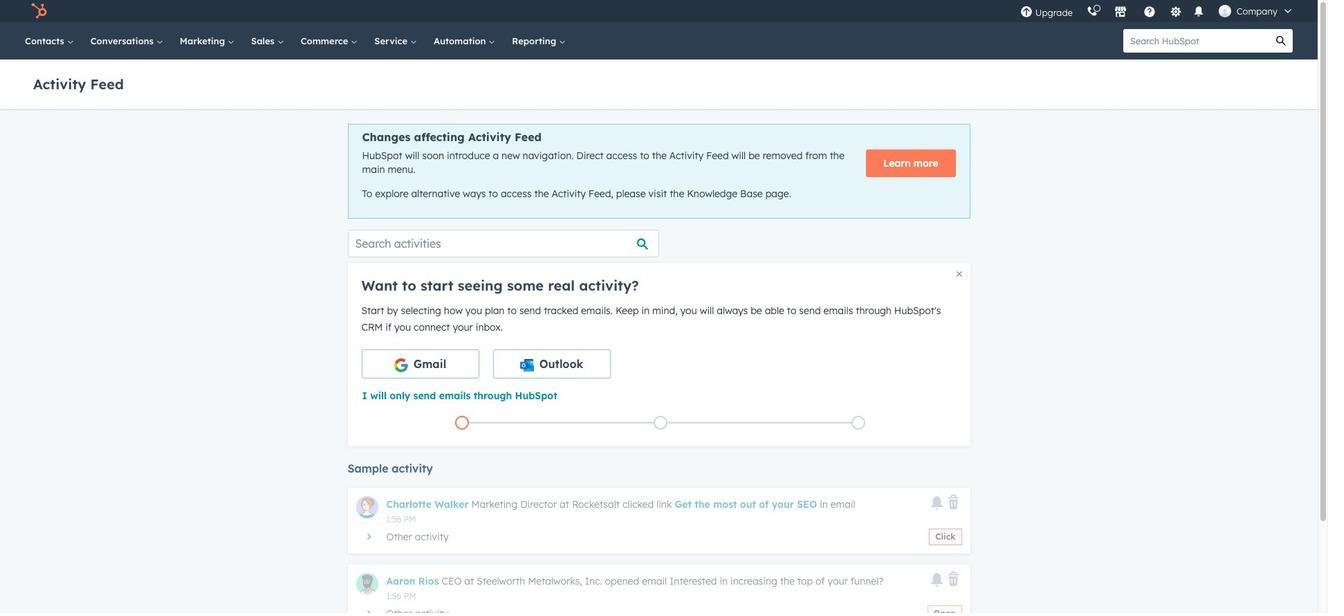 Task type: describe. For each thing, give the bounding box(es) containing it.
Search HubSpot search field
[[1124, 29, 1270, 53]]

close image
[[957, 271, 962, 277]]



Task type: vqa. For each thing, say whether or not it's contained in the screenshot.
onboarding.steps.sendTrackedEmailInGmail.title image on the left
yes



Task type: locate. For each thing, give the bounding box(es) containing it.
Search activities search field
[[348, 230, 659, 257]]

None checkbox
[[362, 349, 479, 378]]

onboarding.steps.sendtrackedemailingmail.title image
[[657, 420, 664, 427]]

None checkbox
[[493, 349, 611, 378]]

jacob simon image
[[1219, 5, 1232, 17]]

onboarding.steps.finalstep.title image
[[856, 420, 863, 427]]

marketplaces image
[[1115, 6, 1127, 19]]

list
[[363, 413, 958, 432]]

menu
[[1014, 0, 1302, 22]]



